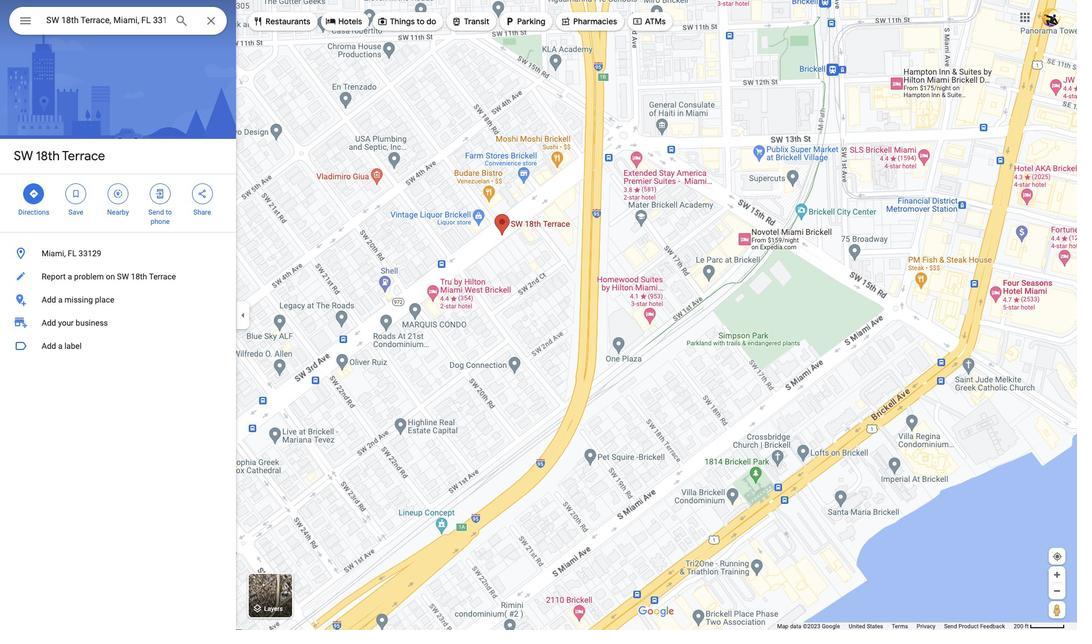 Task type: vqa. For each thing, say whether or not it's contained in the screenshot.


Task type: describe. For each thing, give the bounding box(es) containing it.
to inside send to phone
[[166, 208, 172, 216]]

miami,
[[42, 249, 66, 258]]

missing
[[64, 295, 93, 304]]

sw inside report a problem on sw 18th terrace button
[[117, 272, 129, 281]]

report a problem on sw 18th terrace
[[42, 272, 176, 281]]

directions
[[18, 208, 49, 216]]

add for add a label
[[42, 341, 56, 351]]

united states
[[849, 623, 883, 630]]

save
[[68, 208, 83, 216]]

parking
[[517, 16, 546, 27]]

 button
[[9, 7, 42, 37]]

miami, fl 33129 button
[[0, 242, 236, 265]]

zoom out image
[[1053, 587, 1062, 595]]

things
[[390, 16, 415, 27]]


[[561, 15, 571, 28]]

place
[[95, 295, 114, 304]]

©2023
[[803, 623, 821, 630]]

 atms
[[632, 15, 666, 28]]

actions for sw 18th terrace region
[[0, 174, 236, 232]]

google account: ben nelson  
(ben.nelson1980@gmail.com) image
[[1042, 8, 1061, 26]]

business
[[76, 318, 108, 327]]

200 ft
[[1014, 623, 1029, 630]]

show street view coverage image
[[1049, 601, 1066, 619]]

 pharmacies
[[561, 15, 617, 28]]

privacy
[[917, 623, 936, 630]]

sw 18th terrace main content
[[0, 0, 236, 630]]

footer inside google maps element
[[777, 623, 1014, 630]]

0 vertical spatial 18th
[[36, 148, 60, 164]]


[[155, 187, 165, 200]]

report
[[42, 272, 66, 281]]

add a missing place
[[42, 295, 114, 304]]


[[505, 15, 515, 28]]


[[451, 15, 462, 28]]

a for label
[[58, 341, 62, 351]]

zoom in image
[[1053, 571, 1062, 579]]

pharmacies
[[573, 16, 617, 27]]

feedback
[[980, 623, 1005, 630]]

phone
[[151, 218, 170, 226]]

SW 18th Terrace, Miami, FL 33129' field
[[9, 7, 227, 35]]

do
[[427, 16, 436, 27]]

label
[[64, 341, 82, 351]]

add your business link
[[0, 311, 236, 334]]

send to phone
[[148, 208, 172, 226]]

united states button
[[849, 623, 883, 630]]

product
[[959, 623, 979, 630]]

your
[[58, 318, 74, 327]]

200 ft button
[[1014, 623, 1065, 630]]

add for add a missing place
[[42, 295, 56, 304]]


[[71, 187, 81, 200]]

google maps element
[[0, 0, 1077, 630]]

on
[[106, 272, 115, 281]]

restaurants
[[266, 16, 311, 27]]

200
[[1014, 623, 1024, 630]]


[[377, 15, 388, 28]]

map
[[777, 623, 789, 630]]



Task type: locate. For each thing, give the bounding box(es) containing it.
add a label button
[[0, 334, 236, 358]]

ft
[[1025, 623, 1029, 630]]

terrace
[[62, 148, 105, 164], [149, 272, 176, 281]]

1 vertical spatial to
[[166, 208, 172, 216]]

none field inside sw 18th terrace, miami, fl 33129' field
[[46, 13, 165, 27]]

0 vertical spatial terrace
[[62, 148, 105, 164]]

terrace up 
[[62, 148, 105, 164]]

send
[[148, 208, 164, 216], [944, 623, 957, 630]]

send product feedback button
[[944, 623, 1005, 630]]

1 vertical spatial sw
[[117, 272, 129, 281]]

1 vertical spatial terrace
[[149, 272, 176, 281]]

a left label
[[58, 341, 62, 351]]

1 horizontal spatial send
[[944, 623, 957, 630]]

add a label
[[42, 341, 82, 351]]

add a missing place button
[[0, 288, 236, 311]]

add left your on the left of page
[[42, 318, 56, 327]]

to left the do
[[417, 16, 425, 27]]

send product feedback
[[944, 623, 1005, 630]]

states
[[867, 623, 883, 630]]

1 horizontal spatial terrace
[[149, 272, 176, 281]]

0 vertical spatial add
[[42, 295, 56, 304]]

1 horizontal spatial sw
[[117, 272, 129, 281]]

send inside send to phone
[[148, 208, 164, 216]]

transit
[[464, 16, 490, 27]]

33129
[[79, 249, 101, 258]]


[[29, 187, 39, 200]]

a for missing
[[58, 295, 62, 304]]

map data ©2023 google
[[777, 623, 840, 630]]

report a problem on sw 18th terrace button
[[0, 265, 236, 288]]

add your business
[[42, 318, 108, 327]]

sw 18th terrace
[[14, 148, 105, 164]]

terrace down miami, fl 33129 button on the top of page
[[149, 272, 176, 281]]

atms
[[645, 16, 666, 27]]

miami, fl 33129
[[42, 249, 101, 258]]

a right report
[[68, 272, 72, 281]]

 hotels
[[326, 15, 362, 28]]

 search field
[[9, 7, 227, 37]]

a inside "button"
[[58, 341, 62, 351]]

0 horizontal spatial 18th
[[36, 148, 60, 164]]

 restaurants
[[253, 15, 311, 28]]

add down report
[[42, 295, 56, 304]]

privacy button
[[917, 623, 936, 630]]

 parking
[[505, 15, 546, 28]]

to inside  things to do
[[417, 16, 425, 27]]

sw up 
[[14, 148, 33, 164]]

18th right on
[[131, 272, 147, 281]]

0 vertical spatial to
[[417, 16, 425, 27]]

terms button
[[892, 623, 908, 630]]

None field
[[46, 13, 165, 27]]

1 horizontal spatial 18th
[[131, 272, 147, 281]]

terms
[[892, 623, 908, 630]]

a for problem
[[68, 272, 72, 281]]

footer containing map data ©2023 google
[[777, 623, 1014, 630]]

0 vertical spatial send
[[148, 208, 164, 216]]

add left label
[[42, 341, 56, 351]]

 transit
[[451, 15, 490, 28]]

1 add from the top
[[42, 295, 56, 304]]

nearby
[[107, 208, 129, 216]]

to up phone
[[166, 208, 172, 216]]

united
[[849, 623, 866, 630]]


[[632, 15, 643, 28]]

2 vertical spatial a
[[58, 341, 62, 351]]


[[113, 187, 123, 200]]

add
[[42, 295, 56, 304], [42, 318, 56, 327], [42, 341, 56, 351]]

footer
[[777, 623, 1014, 630]]

add inside "button"
[[42, 341, 56, 351]]


[[326, 15, 336, 28]]

send up phone
[[148, 208, 164, 216]]

add for add your business
[[42, 318, 56, 327]]

0 vertical spatial a
[[68, 272, 72, 281]]

google
[[822, 623, 840, 630]]

a left missing
[[58, 295, 62, 304]]

1 vertical spatial add
[[42, 318, 56, 327]]

2 vertical spatial add
[[42, 341, 56, 351]]

add inside button
[[42, 295, 56, 304]]

1 vertical spatial send
[[944, 623, 957, 630]]

0 horizontal spatial send
[[148, 208, 164, 216]]

 things to do
[[377, 15, 436, 28]]

hotels
[[338, 16, 362, 27]]

show your location image
[[1052, 551, 1063, 562]]

3 add from the top
[[42, 341, 56, 351]]

sw
[[14, 148, 33, 164], [117, 272, 129, 281]]


[[253, 15, 263, 28]]

problem
[[74, 272, 104, 281]]

0 horizontal spatial to
[[166, 208, 172, 216]]

share
[[193, 208, 211, 216]]

0 horizontal spatial terrace
[[62, 148, 105, 164]]

0 horizontal spatial sw
[[14, 148, 33, 164]]

send for send to phone
[[148, 208, 164, 216]]

send for send product feedback
[[944, 623, 957, 630]]


[[197, 187, 207, 200]]

1 horizontal spatial to
[[417, 16, 425, 27]]

1 vertical spatial a
[[58, 295, 62, 304]]

0 vertical spatial sw
[[14, 148, 33, 164]]

18th up 
[[36, 148, 60, 164]]

a
[[68, 272, 72, 281], [58, 295, 62, 304], [58, 341, 62, 351]]

data
[[790, 623, 802, 630]]

send inside button
[[944, 623, 957, 630]]

layers
[[264, 605, 283, 613]]

2 add from the top
[[42, 318, 56, 327]]

1 vertical spatial 18th
[[131, 272, 147, 281]]


[[19, 13, 32, 29]]

collapse side panel image
[[237, 309, 249, 321]]

sw right on
[[117, 272, 129, 281]]

18th inside button
[[131, 272, 147, 281]]

18th
[[36, 148, 60, 164], [131, 272, 147, 281]]

to
[[417, 16, 425, 27], [166, 208, 172, 216]]

send left product
[[944, 623, 957, 630]]

terrace inside report a problem on sw 18th terrace button
[[149, 272, 176, 281]]

fl
[[68, 249, 77, 258]]



